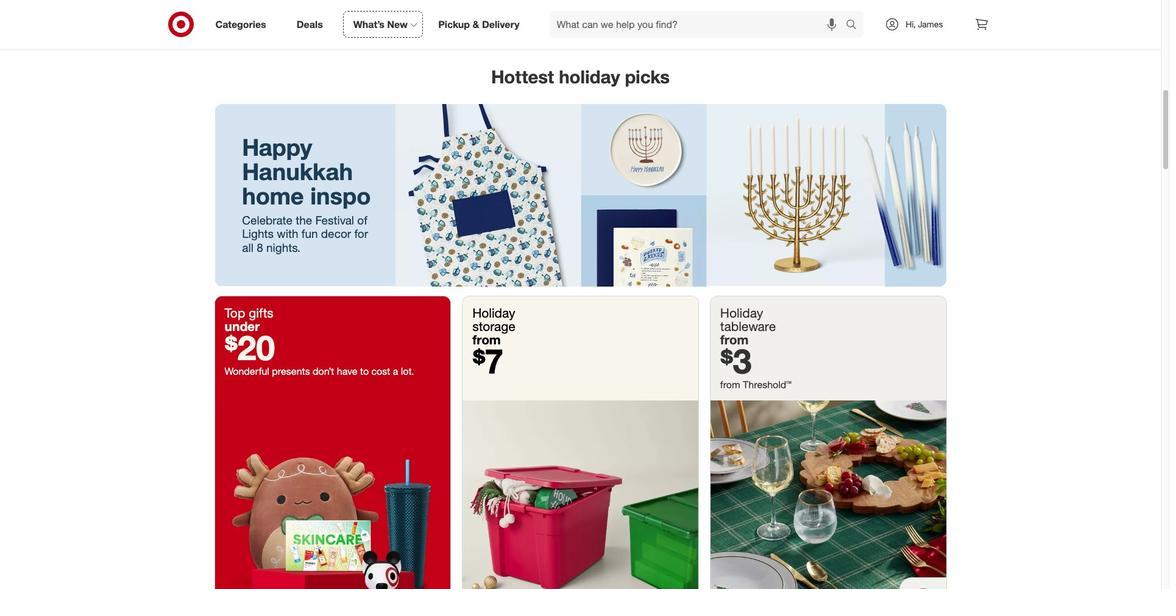 Task type: describe. For each thing, give the bounding box(es) containing it.
pickup & delivery
[[438, 18, 520, 30]]

8
[[257, 241, 263, 255]]

cost
[[371, 366, 390, 378]]

What can we help you find? suggestions appear below search field
[[549, 11, 849, 38]]

hottest holiday picks
[[491, 66, 670, 88]]

hi,
[[906, 19, 916, 29]]

$20
[[225, 327, 275, 369]]

search button
[[840, 11, 870, 40]]

have
[[337, 366, 357, 378]]

all
[[242, 241, 253, 255]]

the
[[296, 213, 312, 227]]

categories link
[[205, 11, 281, 38]]

from for $3
[[720, 332, 749, 348]]

decor
[[321, 227, 351, 241]]

threshold
[[743, 379, 786, 391]]

pickup & delivery link
[[428, 11, 535, 38]]

wonderful presents don't have to cost a lot.
[[225, 366, 414, 378]]

what's new
[[353, 18, 408, 30]]

tableware
[[720, 319, 776, 335]]

lights
[[242, 227, 274, 241]]

celebrate
[[242, 213, 292, 227]]

don't
[[313, 366, 334, 378]]

inspo
[[310, 182, 371, 210]]

categories
[[215, 18, 266, 30]]

top
[[225, 305, 245, 321]]

$7
[[472, 341, 503, 382]]

for
[[354, 227, 368, 241]]

deals
[[297, 18, 323, 30]]

nights.
[[266, 241, 300, 255]]

from threshold ™
[[720, 379, 792, 391]]

presents
[[272, 366, 310, 378]]



Task type: locate. For each thing, give the bounding box(es) containing it.
gifts
[[249, 305, 274, 321]]

what's new link
[[343, 11, 423, 38]]

2 holiday from the left
[[720, 305, 763, 321]]

holiday tableware from
[[720, 305, 776, 348]]

storage
[[472, 319, 515, 335]]

happy
[[242, 133, 312, 161]]

festival
[[315, 213, 354, 227]]

fun
[[301, 227, 318, 241]]

holiday up $3
[[720, 305, 763, 321]]

picks
[[625, 66, 670, 88]]

to
[[360, 366, 369, 378]]

&
[[473, 18, 479, 30]]

1 holiday from the left
[[472, 305, 515, 321]]

$3
[[720, 341, 752, 382]]

pickup
[[438, 18, 470, 30]]

happy hanukkah home inspo celebrate the festival of lights with fun decor for all 8 nights.
[[242, 133, 371, 255]]

what's
[[353, 18, 384, 30]]

holiday inside holiday tableware from
[[720, 305, 763, 321]]

from inside the holiday storage from
[[472, 332, 501, 348]]

hottest
[[491, 66, 554, 88]]

lot.
[[401, 366, 414, 378]]

a
[[393, 366, 398, 378]]

delivery
[[482, 18, 520, 30]]

james
[[918, 19, 943, 29]]

top gifts under
[[225, 305, 274, 335]]

1 horizontal spatial holiday
[[720, 305, 763, 321]]

0 horizontal spatial holiday
[[472, 305, 515, 321]]

with
[[277, 227, 298, 241]]

™
[[786, 379, 792, 391]]

holiday for $7
[[472, 305, 515, 321]]

holiday
[[472, 305, 515, 321], [720, 305, 763, 321]]

holiday for $3
[[720, 305, 763, 321]]

holiday up $7
[[472, 305, 515, 321]]

hanukkah
[[242, 158, 353, 186]]

from inside holiday tableware from
[[720, 332, 749, 348]]

holiday storage from
[[472, 305, 515, 348]]

deals link
[[286, 11, 338, 38]]

hi, james
[[906, 19, 943, 29]]

home
[[242, 182, 304, 210]]

holiday
[[559, 66, 620, 88]]

new
[[387, 18, 408, 30]]

search
[[840, 19, 870, 31]]

under
[[225, 319, 260, 335]]

of
[[357, 213, 367, 227]]

from for $7
[[472, 332, 501, 348]]

wonderful
[[225, 366, 269, 378]]

from
[[472, 332, 501, 348], [720, 332, 749, 348], [720, 379, 740, 391]]

holiday inside the holiday storage from
[[472, 305, 515, 321]]



Task type: vqa. For each thing, say whether or not it's contained in the screenshot.
"Make a splash" image
no



